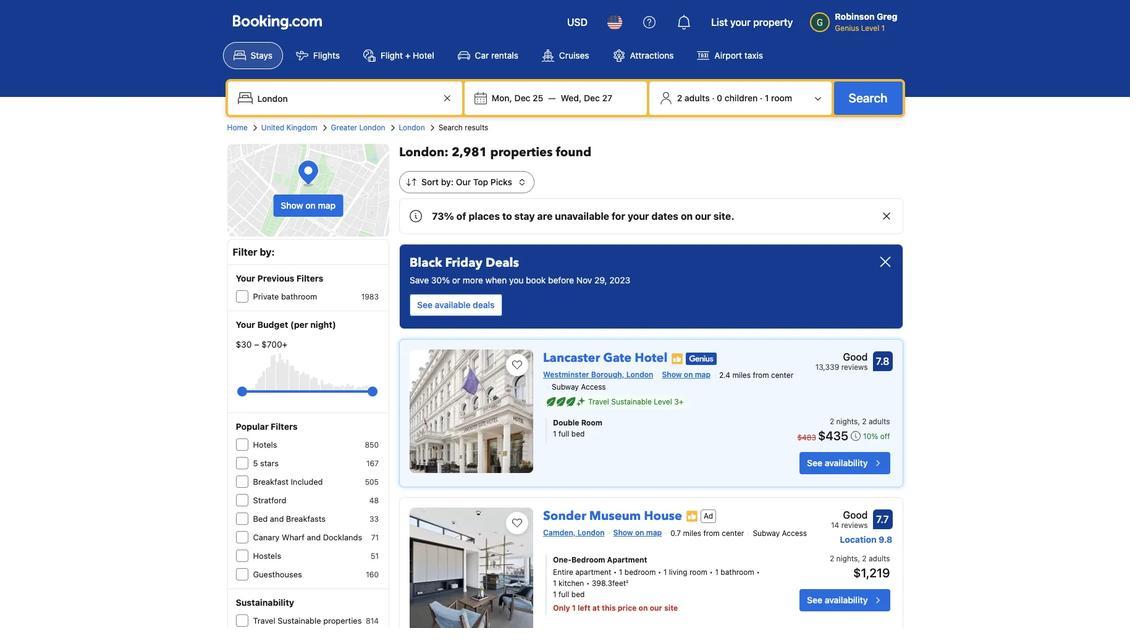 Task type: describe. For each thing, give the bounding box(es) containing it.
popular
[[236, 422, 269, 432]]

kitchen
[[559, 579, 584, 588]]

stays
[[251, 50, 273, 61]]

$1,219
[[854, 566, 890, 580]]

398.3feet²
[[592, 579, 629, 588]]

for
[[612, 211, 626, 222]]

0 horizontal spatial level
[[654, 397, 672, 407]]

our inside the one-bedroom apartment entire apartment • 1 bedroom • 1 living room • 1 bathroom • 1 kitchen • 398.3feet² 1 full bed only 1 left at this price on our site
[[650, 604, 663, 613]]

breakfast
[[253, 477, 289, 487]]

black friday deals save 30% or more when you book before nov 29, 2023
[[410, 255, 631, 286]]

full inside the one-bedroom apartment entire apartment • 1 bedroom • 1 living room • 1 bathroom • 1 kitchen • 398.3feet² 1 full bed only 1 left at this price on our site
[[559, 590, 570, 599]]

scored 7.7 element
[[873, 510, 893, 530]]

see for sonder museum house
[[807, 595, 823, 606]]

center for 0.7 miles from center
[[722, 529, 745, 538]]

london:
[[399, 144, 449, 161]]

mon,
[[492, 93, 512, 103]]

good for 7.8
[[843, 352, 868, 363]]

cruises link
[[532, 42, 600, 69]]

airport taxis link
[[687, 42, 774, 69]]

book
[[526, 275, 546, 286]]

1 vertical spatial access
[[782, 529, 807, 538]]

private bathroom
[[253, 292, 317, 302]]

list your property
[[712, 17, 793, 28]]

2 adults · 0 children · 1 room button
[[654, 87, 827, 110]]

entire
[[553, 568, 574, 577]]

london: 2,981 properties found
[[399, 144, 592, 161]]

flight + hotel link
[[353, 42, 445, 69]]

, for 2 nights , 2 adults
[[858, 417, 860, 426]]

, for 2 nights , 2 adults $1,219
[[858, 554, 860, 564]]

10%
[[864, 432, 879, 441]]

$30
[[236, 339, 252, 350]]

see available deals button
[[410, 294, 502, 316]]

united kingdom
[[261, 123, 317, 132]]

your for your budget (per night)
[[236, 320, 255, 330]]

by: for filter
[[260, 247, 275, 258]]

lancaster gate hotel image
[[410, 350, 533, 473]]

1 horizontal spatial subway
[[753, 529, 780, 538]]

attractions
[[630, 50, 674, 61]]

+
[[405, 50, 411, 61]]

this property is part of our preferred partner program. it's committed to providing excellent service and good value. it'll pay us a higher commission if you make a booking. image for sonder museum house
[[686, 511, 698, 523]]

room inside the one-bedroom apartment entire apartment • 1 bedroom • 1 living room • 1 bathroom • 1 kitchen • 398.3feet² 1 full bed only 1 left at this price on our site
[[690, 568, 708, 577]]

search for search
[[849, 91, 888, 105]]

30%
[[431, 275, 450, 286]]

search results updated. london: 2,981 properties found. element
[[399, 144, 903, 161]]

london inside greater london link
[[359, 123, 385, 132]]

budget
[[257, 320, 288, 330]]

docklands
[[323, 533, 362, 543]]

2 adults · 0 children · 1 room
[[677, 93, 793, 103]]

51
[[371, 552, 379, 561]]

2 · from the left
[[760, 93, 763, 103]]

subway access
[[753, 529, 807, 538]]

sort
[[422, 177, 439, 187]]

7.8
[[876, 356, 890, 367]]

one-
[[553, 556, 572, 565]]

sustainability
[[236, 598, 294, 608]]

one-bedroom apartment link
[[553, 555, 762, 566]]

1983
[[361, 292, 379, 302]]

814
[[366, 617, 379, 626]]

• up 398.3feet²
[[614, 568, 617, 577]]

reviews for 7.7
[[842, 521, 868, 530]]

sustainable for level
[[612, 397, 652, 407]]

2 for 2 adults · 0 children · 1 room
[[677, 93, 683, 103]]

to
[[502, 211, 512, 222]]

5 stars
[[253, 459, 279, 469]]

show on map inside button
[[281, 200, 336, 211]]

you
[[509, 275, 524, 286]]

stay
[[515, 211, 535, 222]]

bed and breakfasts
[[253, 514, 326, 524]]

sonder museum house image
[[410, 508, 533, 629]]

travel sustainable level 3+
[[588, 397, 684, 407]]

london down 'sonder museum house'
[[578, 528, 605, 538]]

airport
[[715, 50, 742, 61]]

this property is part of our preferred partner program. it's committed to providing excellent service and good value. it'll pay us a higher commission if you make a booking. image
[[672, 353, 684, 365]]

off
[[881, 432, 890, 441]]

travel for level
[[588, 397, 609, 407]]

1 left left
[[572, 604, 576, 613]]

160
[[366, 571, 379, 580]]

camden, london
[[543, 528, 605, 538]]

westminster
[[543, 370, 589, 380]]

dates
[[652, 211, 679, 222]]

your for your previous filters
[[236, 273, 255, 284]]

price
[[618, 604, 637, 613]]

breakfast included
[[253, 477, 323, 487]]

1 down entire
[[553, 579, 557, 588]]

mon, dec 25 — wed, dec 27
[[492, 93, 613, 103]]

kingdom
[[286, 123, 317, 132]]

adults inside button
[[685, 93, 710, 103]]

airport taxis
[[715, 50, 763, 61]]

see inside button
[[417, 300, 433, 310]]

sustainable for properties
[[278, 616, 321, 626]]

on inside show on map button
[[306, 200, 316, 211]]

10% off
[[864, 432, 890, 441]]

genius
[[835, 23, 859, 33]]

2 nights , 2 adults $1,219
[[830, 554, 890, 580]]

bed inside "double room 1 full bed"
[[572, 429, 585, 439]]

when
[[486, 275, 507, 286]]

505
[[365, 478, 379, 487]]

availability for lancaster gate hotel
[[825, 458, 868, 468]]

are
[[537, 211, 553, 222]]

flights link
[[286, 42, 350, 69]]

0 horizontal spatial bathroom
[[281, 292, 317, 302]]

united kingdom link
[[261, 122, 317, 134]]

show on map for lancaster gate hotel
[[662, 370, 711, 380]]

850
[[365, 441, 379, 450]]

0 vertical spatial our
[[695, 211, 711, 222]]

save
[[410, 275, 429, 286]]

see availability for lancaster gate hotel
[[807, 458, 868, 468]]

living
[[669, 568, 688, 577]]

bed inside the one-bedroom apartment entire apartment • 1 bedroom • 1 living room • 1 bathroom • 1 kitchen • 398.3feet² 1 full bed only 1 left at this price on our site
[[572, 590, 585, 599]]

greater
[[331, 123, 357, 132]]

london up travel sustainable level 3+
[[627, 370, 654, 380]]

attractions link
[[602, 42, 685, 69]]

2.4
[[720, 371, 731, 380]]

–
[[254, 339, 259, 350]]

bed
[[253, 514, 268, 524]]

london up london:
[[399, 123, 425, 132]]

hotels
[[253, 440, 277, 450]]

booking.com image
[[233, 15, 322, 30]]

1 inside "double room 1 full bed"
[[553, 429, 557, 439]]

access inside 2.4 miles from center subway access
[[581, 382, 606, 392]]

miles for 2.4
[[733, 371, 751, 380]]

your inside 'link'
[[731, 17, 751, 28]]

museum
[[590, 508, 641, 525]]

deals
[[486, 255, 519, 271]]

$435
[[818, 429, 849, 443]]

stars
[[260, 459, 279, 469]]

full inside "double room 1 full bed"
[[559, 429, 570, 439]]

reviews for 7.8
[[842, 363, 868, 372]]

london link
[[399, 122, 425, 134]]

properties for sustainable
[[323, 616, 362, 626]]

1 dec from the left
[[515, 93, 531, 103]]

show on map button
[[273, 195, 343, 217]]

Where are you going? field
[[253, 87, 440, 109]]

apartment
[[607, 556, 647, 565]]

room inside button
[[771, 93, 793, 103]]

site.
[[714, 211, 735, 222]]

available
[[435, 300, 471, 310]]

1 horizontal spatial and
[[307, 533, 321, 543]]

2 nights , 2 adults
[[830, 417, 890, 426]]

• down one-bedroom apartment link
[[658, 568, 662, 577]]

deals
[[473, 300, 495, 310]]

$700+
[[262, 339, 288, 350]]



Task type: vqa. For each thing, say whether or not it's contained in the screenshot.
the middle map
yes



Task type: locate. For each thing, give the bounding box(es) containing it.
0 horizontal spatial map
[[318, 200, 336, 211]]

1 vertical spatial subway
[[753, 529, 780, 538]]

center left 13,339 at the right bottom
[[771, 371, 794, 380]]

0 vertical spatial show
[[281, 200, 303, 211]]

see availability link down $435
[[800, 452, 890, 475]]

hotel
[[413, 50, 434, 61], [635, 350, 668, 367]]

miles right 2.4
[[733, 371, 751, 380]]

0 vertical spatial bathroom
[[281, 292, 317, 302]]

bed down kitchen on the bottom of page
[[572, 590, 585, 599]]

your account menu robinson greg genius level 1 element
[[811, 6, 903, 34]]

2 down 14
[[830, 554, 835, 564]]

hotel right the +
[[413, 50, 434, 61]]

2 dec from the left
[[584, 93, 600, 103]]

bedroom
[[572, 556, 605, 565]]

guesthouses
[[253, 570, 302, 580]]

your right for
[[628, 211, 649, 222]]

center for 2.4 miles from center subway access
[[771, 371, 794, 380]]

1 vertical spatial by:
[[260, 247, 275, 258]]

2 vertical spatial show
[[613, 528, 633, 538]]

0 vertical spatial see
[[417, 300, 433, 310]]

2 availability from the top
[[825, 595, 868, 606]]

usd
[[567, 17, 588, 28]]

level
[[862, 23, 880, 33], [654, 397, 672, 407]]

1 horizontal spatial access
[[782, 529, 807, 538]]

properties left 814
[[323, 616, 362, 626]]

1 your from the top
[[236, 273, 255, 284]]

show for sonder museum house
[[613, 528, 633, 538]]

1 , from the top
[[858, 417, 860, 426]]

availability down $435
[[825, 458, 868, 468]]

0 vertical spatial access
[[581, 382, 606, 392]]

canary
[[253, 533, 280, 543]]

only
[[553, 604, 570, 613]]

flight
[[381, 50, 403, 61]]

one-bedroom apartment entire apartment • 1 bedroom • 1 living room • 1 bathroom • 1 kitchen • 398.3feet² 1 full bed only 1 left at this price on our site
[[553, 556, 760, 613]]

1 vertical spatial travel
[[253, 616, 276, 626]]

2 for 2 nights , 2 adults $1,219
[[830, 554, 835, 564]]

2 inside 2 adults · 0 children · 1 room button
[[677, 93, 683, 103]]

2 see availability from the top
[[807, 595, 868, 606]]

0 vertical spatial see availability
[[807, 458, 868, 468]]

see availability link for hotel
[[800, 452, 890, 475]]

1 full from the top
[[559, 429, 570, 439]]

1 vertical spatial and
[[307, 533, 321, 543]]

before
[[548, 275, 574, 286]]

1 vertical spatial reviews
[[842, 521, 868, 530]]

level inside robinson greg genius level 1
[[862, 23, 880, 33]]

1 availability from the top
[[825, 458, 868, 468]]

good element left 7.8
[[816, 350, 868, 365]]

reviews inside 'good 13,339 reviews'
[[842, 363, 868, 372]]

properties inside "search results updated. london: 2,981 properties found." element
[[491, 144, 553, 161]]

from right 2.4
[[753, 371, 769, 380]]

nights down location
[[837, 554, 858, 564]]

• down subway access
[[757, 568, 760, 577]]

0 horizontal spatial sustainable
[[278, 616, 321, 626]]

2 vertical spatial show on map
[[613, 528, 662, 538]]

2 bed from the top
[[572, 590, 585, 599]]

1 horizontal spatial properties
[[491, 144, 553, 161]]

1 vertical spatial ,
[[858, 554, 860, 564]]

9.8
[[879, 534, 893, 545]]

taxis
[[745, 50, 763, 61]]

our left site
[[650, 604, 663, 613]]

properties for 2,981
[[491, 144, 553, 161]]

robinson greg genius level 1
[[835, 11, 898, 33]]

0 horizontal spatial properties
[[323, 616, 362, 626]]

center inside 2.4 miles from center subway access
[[771, 371, 794, 380]]

reviews
[[842, 363, 868, 372], [842, 521, 868, 530]]

travel for properties
[[253, 616, 276, 626]]

2023
[[610, 275, 631, 286]]

list your property link
[[704, 7, 801, 37]]

0 vertical spatial filters
[[297, 273, 324, 284]]

1 up only
[[553, 590, 557, 599]]

hotel for lancaster gate hotel
[[635, 350, 668, 367]]

0 horizontal spatial from
[[704, 529, 720, 538]]

black
[[410, 255, 442, 271]]

1 horizontal spatial dec
[[584, 93, 600, 103]]

2 , from the top
[[858, 554, 860, 564]]

our
[[456, 177, 471, 187]]

room
[[771, 93, 793, 103], [690, 568, 708, 577]]

see for lancaster gate hotel
[[807, 458, 823, 468]]

2 good from the top
[[843, 510, 868, 521]]

• down apartment
[[586, 579, 590, 588]]

greg
[[877, 11, 898, 22]]

from for 2.4
[[753, 371, 769, 380]]

1 vertical spatial nights
[[837, 554, 858, 564]]

1 vertical spatial your
[[236, 320, 255, 330]]

0.7
[[671, 529, 681, 538]]

2 vertical spatial see
[[807, 595, 823, 606]]

1 right living
[[715, 568, 719, 577]]

0 vertical spatial miles
[[733, 371, 751, 380]]

good right 14
[[843, 510, 868, 521]]

double
[[553, 418, 580, 428]]

nights
[[837, 417, 858, 426], [837, 554, 858, 564]]

• right living
[[710, 568, 713, 577]]

1
[[882, 23, 885, 33], [765, 93, 769, 103], [553, 429, 557, 439], [619, 568, 623, 577], [664, 568, 667, 577], [715, 568, 719, 577], [553, 579, 557, 588], [553, 590, 557, 599], [572, 604, 576, 613]]

previous
[[257, 273, 294, 284]]

bathroom down your previous filters
[[281, 292, 317, 302]]

this property is part of our preferred partner program. it's committed to providing excellent service and good value. it'll pay us a higher commission if you make a booking. image
[[672, 353, 684, 365], [686, 511, 698, 523], [686, 511, 698, 523]]

travel down sustainability
[[253, 616, 276, 626]]

1 vertical spatial full
[[559, 590, 570, 599]]

from down ad
[[704, 529, 720, 538]]

see availability link
[[800, 452, 890, 475], [800, 590, 890, 612]]

filters up hotels
[[271, 422, 298, 432]]

1 horizontal spatial by:
[[441, 177, 454, 187]]

1 vertical spatial our
[[650, 604, 663, 613]]

· right children
[[760, 93, 763, 103]]

1 vertical spatial center
[[722, 529, 745, 538]]

, inside 2 nights , 2 adults $1,219
[[858, 554, 860, 564]]

home link
[[227, 122, 248, 134]]

2 vertical spatial map
[[646, 528, 662, 538]]

1 horizontal spatial bathroom
[[721, 568, 755, 577]]

properties
[[491, 144, 553, 161], [323, 616, 362, 626]]

2 see availability link from the top
[[800, 590, 890, 612]]

nights for 2 nights , 2 adults
[[837, 417, 858, 426]]

1 horizontal spatial our
[[695, 211, 711, 222]]

and down breakfasts
[[307, 533, 321, 543]]

2 up 10%
[[863, 417, 867, 426]]

see
[[417, 300, 433, 310], [807, 458, 823, 468], [807, 595, 823, 606]]

1 down apartment on the right of page
[[619, 568, 623, 577]]

reviews inside good 14 reviews
[[842, 521, 868, 530]]

1 vertical spatial good
[[843, 510, 868, 521]]

nights inside 2 nights , 2 adults $1,219
[[837, 554, 858, 564]]

$30 – $700+
[[236, 339, 288, 350]]

1 horizontal spatial travel
[[588, 397, 609, 407]]

1 vertical spatial from
[[704, 529, 720, 538]]

adults inside 2 nights , 2 adults $1,219
[[869, 554, 890, 564]]

sustainable down sustainability
[[278, 616, 321, 626]]

1 vertical spatial good element
[[831, 508, 868, 523]]

1 horizontal spatial from
[[753, 371, 769, 380]]

popular filters
[[236, 422, 298, 432]]

1 horizontal spatial room
[[771, 93, 793, 103]]

0 vertical spatial bed
[[572, 429, 585, 439]]

1 horizontal spatial your
[[731, 17, 751, 28]]

usd button
[[560, 7, 595, 37]]

good element for 7.7
[[831, 508, 868, 523]]

1 vertical spatial show
[[662, 370, 682, 380]]

by: for sort
[[441, 177, 454, 187]]

genius discounts available at this property. image
[[686, 353, 717, 365], [686, 353, 717, 365]]

1 vertical spatial your
[[628, 211, 649, 222]]

see availability for sonder museum house
[[807, 595, 868, 606]]

sort by: our top picks
[[422, 177, 512, 187]]

0 horizontal spatial miles
[[683, 529, 702, 538]]

0 vertical spatial hotel
[[413, 50, 434, 61]]

see availability down $435
[[807, 458, 868, 468]]

lancaster gate hotel
[[543, 350, 668, 367]]

73%
[[432, 211, 454, 222]]

good for 7.7
[[843, 510, 868, 521]]

miles right 0.7
[[683, 529, 702, 538]]

hostels
[[253, 551, 281, 561]]

from for 0.7
[[704, 529, 720, 538]]

0 vertical spatial reviews
[[842, 363, 868, 372]]

this property is part of our preferred partner program. it's committed to providing excellent service and good value. it'll pay us a higher commission if you make a booking. image for lancaster gate hotel
[[672, 353, 684, 365]]

see availability link down 2 nights , 2 adults $1,219
[[800, 590, 890, 612]]

car rentals
[[475, 50, 519, 61]]

0 vertical spatial search
[[849, 91, 888, 105]]

room right living
[[690, 568, 708, 577]]

show on map for sonder museum house
[[613, 528, 662, 538]]

0 horizontal spatial and
[[270, 514, 284, 524]]

1 horizontal spatial sustainable
[[612, 397, 652, 407]]

full down kitchen on the bottom of page
[[559, 590, 570, 599]]

2 horizontal spatial show
[[662, 370, 682, 380]]

bed down double
[[572, 429, 585, 439]]

0 horizontal spatial ·
[[712, 93, 715, 103]]

sustainable up double room link
[[612, 397, 652, 407]]

0 vertical spatial travel
[[588, 397, 609, 407]]

good inside good 14 reviews
[[843, 510, 868, 521]]

access down the westminster borough, london
[[581, 382, 606, 392]]

from inside 2.4 miles from center subway access
[[753, 371, 769, 380]]

london right greater on the left top of the page
[[359, 123, 385, 132]]

adults up $1,219
[[869, 554, 890, 564]]

1 horizontal spatial search
[[849, 91, 888, 105]]

2 up $435
[[830, 417, 835, 426]]

miles for 0.7
[[683, 529, 702, 538]]

2 nights from the top
[[837, 554, 858, 564]]

this
[[602, 604, 616, 613]]

27
[[602, 93, 613, 103]]

0 horizontal spatial travel
[[253, 616, 276, 626]]

subway
[[552, 382, 579, 392], [753, 529, 780, 538]]

0 vertical spatial from
[[753, 371, 769, 380]]

map inside button
[[318, 200, 336, 211]]

show for lancaster gate hotel
[[662, 370, 682, 380]]

0 vertical spatial level
[[862, 23, 880, 33]]

full down double
[[559, 429, 570, 439]]

1 see availability from the top
[[807, 458, 868, 468]]

nights up $435
[[837, 417, 858, 426]]

1 vertical spatial see
[[807, 458, 823, 468]]

our left site.
[[695, 211, 711, 222]]

adults
[[685, 93, 710, 103], [869, 417, 890, 426], [869, 554, 890, 564]]

subway inside 2.4 miles from center subway access
[[552, 382, 579, 392]]

lancaster gate hotel link
[[543, 345, 668, 367]]

1 vertical spatial adults
[[869, 417, 890, 426]]

map for lancaster gate hotel
[[695, 370, 711, 380]]

room right children
[[771, 93, 793, 103]]

subway right 0.7 miles from center
[[753, 529, 780, 538]]

1 vertical spatial show on map
[[662, 370, 711, 380]]

1 horizontal spatial center
[[771, 371, 794, 380]]

good element up location
[[831, 508, 868, 523]]

greater london link
[[331, 122, 385, 134]]

1 see availability link from the top
[[800, 452, 890, 475]]

house
[[644, 508, 682, 525]]

breakfasts
[[286, 514, 326, 524]]

1 vertical spatial properties
[[323, 616, 362, 626]]

your
[[236, 273, 255, 284], [236, 320, 255, 330]]

included
[[291, 477, 323, 487]]

your right list
[[731, 17, 751, 28]]

hotel left this property is part of our preferred partner program. it's committed to providing excellent service and good value. it'll pay us a higher commission if you make a booking. image
[[635, 350, 668, 367]]

1 vertical spatial map
[[695, 370, 711, 380]]

bathroom inside the one-bedroom apartment entire apartment • 1 bedroom • 1 living room • 1 bathroom • 1 kitchen • 398.3feet² 1 full bed only 1 left at this price on our site
[[721, 568, 755, 577]]

13,339
[[816, 363, 840, 372]]

search for search results
[[439, 123, 463, 132]]

mon, dec 25 button
[[487, 87, 549, 109]]

nights for 2 nights , 2 adults $1,219
[[837, 554, 858, 564]]

filter
[[233, 247, 258, 258]]

0 horizontal spatial our
[[650, 604, 663, 613]]

2.4 miles from center subway access
[[552, 371, 794, 392]]

access left 14
[[782, 529, 807, 538]]

level down 'robinson'
[[862, 23, 880, 33]]

1 bed from the top
[[572, 429, 585, 439]]

children
[[725, 93, 758, 103]]

1 horizontal spatial ·
[[760, 93, 763, 103]]

· left 0
[[712, 93, 715, 103]]

29,
[[595, 275, 607, 286]]

1 inside robinson greg genius level 1
[[882, 23, 885, 33]]

1 good from the top
[[843, 352, 868, 363]]

scored 7.8 element
[[873, 352, 893, 372]]

see availability down 2 nights , 2 adults $1,219
[[807, 595, 868, 606]]

level left "3+"
[[654, 397, 672, 407]]

0 horizontal spatial by:
[[260, 247, 275, 258]]

1 horizontal spatial map
[[646, 528, 662, 538]]

1 reviews from the top
[[842, 363, 868, 372]]

0 vertical spatial good element
[[816, 350, 868, 365]]

adults for 2 nights , 2 adults $1,219
[[869, 554, 890, 564]]

good inside 'good 13,339 reviews'
[[843, 352, 868, 363]]

good 13,339 reviews
[[816, 352, 868, 372]]

1 vertical spatial filters
[[271, 422, 298, 432]]

by: left our
[[441, 177, 454, 187]]

0 horizontal spatial dec
[[515, 93, 531, 103]]

0 vertical spatial your
[[731, 17, 751, 28]]

0 horizontal spatial center
[[722, 529, 745, 538]]

group
[[242, 382, 373, 402]]

2 your from the top
[[236, 320, 255, 330]]

1 vertical spatial miles
[[683, 529, 702, 538]]

at
[[593, 604, 600, 613]]

0 horizontal spatial hotel
[[413, 50, 434, 61]]

1 right children
[[765, 93, 769, 103]]

1 vertical spatial bathroom
[[721, 568, 755, 577]]

your previous filters
[[236, 273, 324, 284]]

and right bed
[[270, 514, 284, 524]]

wed, dec 27 button
[[556, 87, 618, 109]]

reviews right 13,339 at the right bottom
[[842, 363, 868, 372]]

·
[[712, 93, 715, 103], [760, 93, 763, 103]]

filters up private bathroom
[[297, 273, 324, 284]]

properties up the 'picks'
[[491, 144, 553, 161]]

adults left 0
[[685, 93, 710, 103]]

westminster borough, london
[[543, 370, 654, 380]]

found
[[556, 144, 592, 161]]

1 vertical spatial sustainable
[[278, 616, 321, 626]]

1 vertical spatial search
[[439, 123, 463, 132]]

center left subway access
[[722, 529, 745, 538]]

home
[[227, 123, 248, 132]]

0
[[717, 93, 723, 103]]

good 14 reviews
[[831, 510, 868, 530]]

good element for 7.8
[[816, 350, 868, 365]]

good element
[[816, 350, 868, 365], [831, 508, 868, 523]]

1 nights from the top
[[837, 417, 858, 426]]

1 down greg
[[882, 23, 885, 33]]

dec left 25
[[515, 93, 531, 103]]

0 vertical spatial properties
[[491, 144, 553, 161]]

1 horizontal spatial show
[[613, 528, 633, 538]]

miles inside 2.4 miles from center subway access
[[733, 371, 751, 380]]

2 for 2 nights , 2 adults
[[830, 417, 835, 426]]

1 · from the left
[[712, 93, 715, 103]]

1 vertical spatial room
[[690, 568, 708, 577]]

map for sonder museum house
[[646, 528, 662, 538]]

hotel for flight + hotel
[[413, 50, 434, 61]]

1 vertical spatial see availability link
[[800, 590, 890, 612]]

0 vertical spatial subway
[[552, 382, 579, 392]]

bathroom down 0.7 miles from center
[[721, 568, 755, 577]]

camden,
[[543, 528, 576, 538]]

adults up 10% off
[[869, 417, 890, 426]]

full
[[559, 429, 570, 439], [559, 590, 570, 599]]

48
[[369, 496, 379, 506]]

1 down double
[[553, 429, 557, 439]]

availability down 2 nights , 2 adults $1,219
[[825, 595, 868, 606]]

access
[[581, 382, 606, 392], [782, 529, 807, 538]]

your down filter
[[236, 273, 255, 284]]

0 horizontal spatial your
[[628, 211, 649, 222]]

property
[[754, 17, 793, 28]]

0 vertical spatial good
[[843, 352, 868, 363]]

0 vertical spatial and
[[270, 514, 284, 524]]

1 vertical spatial availability
[[825, 595, 868, 606]]

0 vertical spatial room
[[771, 93, 793, 103]]

canary wharf and docklands
[[253, 533, 362, 543]]

1 horizontal spatial hotel
[[635, 350, 668, 367]]

search inside search button
[[849, 91, 888, 105]]

bedroom
[[625, 568, 656, 577]]

stays link
[[223, 42, 283, 69]]

gate
[[603, 350, 632, 367]]

reviews up location
[[842, 521, 868, 530]]

by: right filter
[[260, 247, 275, 258]]

167
[[367, 459, 379, 469]]

1 horizontal spatial miles
[[733, 371, 751, 380]]

0 vertical spatial your
[[236, 273, 255, 284]]

see availability link for house
[[800, 590, 890, 612]]

1 vertical spatial bed
[[572, 590, 585, 599]]

from
[[753, 371, 769, 380], [704, 529, 720, 538]]

travel
[[588, 397, 609, 407], [253, 616, 276, 626]]

1 left living
[[664, 568, 667, 577]]

2 left 0
[[677, 93, 683, 103]]

miles
[[733, 371, 751, 380], [683, 529, 702, 538]]

borough,
[[591, 370, 625, 380]]

0 vertical spatial availability
[[825, 458, 868, 468]]

good left 7.8
[[843, 352, 868, 363]]

1 horizontal spatial level
[[862, 23, 880, 33]]

2 full from the top
[[559, 590, 570, 599]]

1 inside button
[[765, 93, 769, 103]]

7.7
[[877, 514, 889, 525]]

subway down the "westminster"
[[552, 382, 579, 392]]

0 horizontal spatial room
[[690, 568, 708, 577]]

0 vertical spatial see availability link
[[800, 452, 890, 475]]

2 reviews from the top
[[842, 521, 868, 530]]

0 horizontal spatial show
[[281, 200, 303, 211]]

availability for sonder museum house
[[825, 595, 868, 606]]

0 vertical spatial map
[[318, 200, 336, 211]]

on inside the one-bedroom apartment entire apartment • 1 bedroom • 1 living room • 1 bathroom • 1 kitchen • 398.3feet² 1 full bed only 1 left at this price on our site
[[639, 604, 648, 613]]

show inside button
[[281, 200, 303, 211]]

1 vertical spatial hotel
[[635, 350, 668, 367]]

0 vertical spatial full
[[559, 429, 570, 439]]

dec left 27
[[584, 93, 600, 103]]

travel up room
[[588, 397, 609, 407]]

1 vertical spatial level
[[654, 397, 672, 407]]

adults for 2 nights , 2 adults
[[869, 417, 890, 426]]

your up $30
[[236, 320, 255, 330]]

2 up $1,219
[[863, 554, 867, 564]]

show
[[281, 200, 303, 211], [662, 370, 682, 380], [613, 528, 633, 538]]



